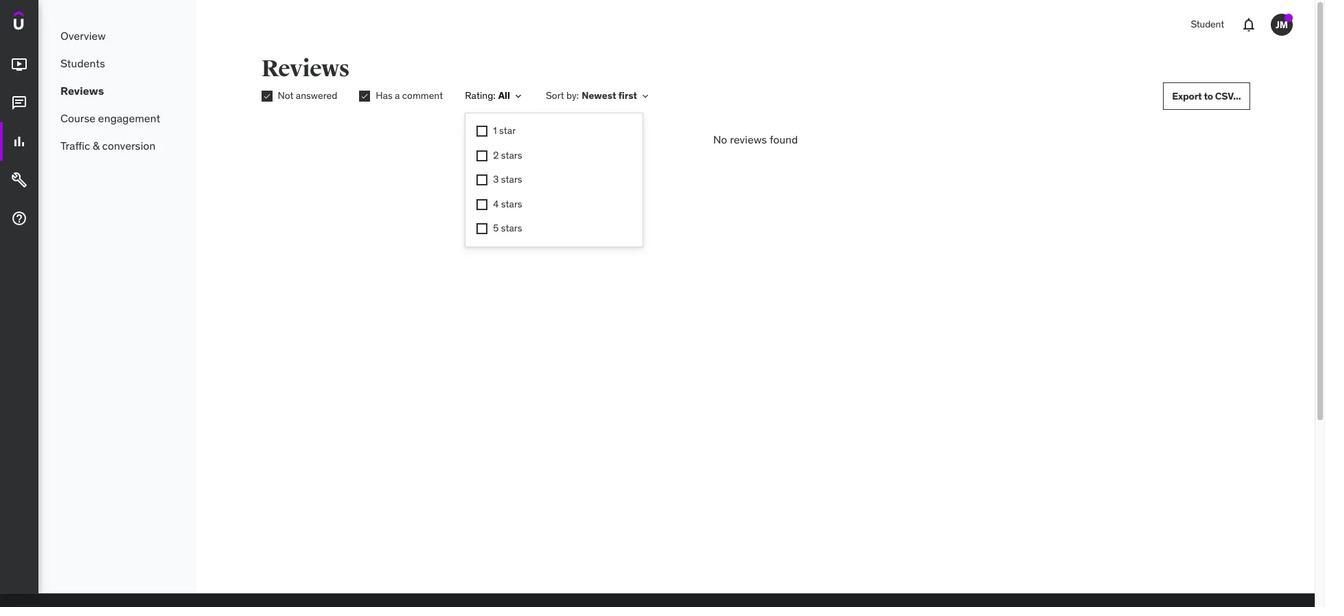 Task type: vqa. For each thing, say whether or not it's contained in the screenshot.
10 to the left
no



Task type: describe. For each thing, give the bounding box(es) containing it.
export to csv...
[[1172, 90, 1241, 102]]

export
[[1172, 90, 1202, 102]]

by:
[[567, 89, 579, 102]]

0 horizontal spatial reviews
[[60, 84, 104, 97]]

csv...
[[1215, 90, 1241, 102]]

comment
[[402, 89, 443, 102]]

5
[[493, 222, 499, 234]]

course
[[60, 111, 95, 125]]

&
[[93, 139, 100, 152]]

stars for 3 stars
[[501, 173, 522, 186]]

1 vertical spatial xsmall image
[[477, 175, 488, 186]]

xsmall image right all
[[513, 91, 524, 102]]

xsmall image left 1
[[477, 126, 488, 137]]

xsmall image left '2'
[[477, 150, 488, 161]]

no
[[713, 133, 727, 146]]

5 stars
[[493, 222, 522, 234]]

xsmall image left "4"
[[477, 199, 488, 210]]

course engagement
[[60, 111, 160, 125]]

3 medium image from the top
[[11, 210, 27, 227]]

stars for 2 stars
[[501, 149, 522, 161]]

2 stars
[[493, 149, 522, 161]]

star
[[499, 124, 516, 137]]

1 star
[[493, 124, 516, 137]]

stars for 4 stars
[[501, 198, 522, 210]]

sort
[[546, 89, 564, 102]]

to
[[1204, 90, 1213, 102]]

found
[[770, 133, 798, 146]]

all
[[498, 89, 510, 102]]

4 stars
[[493, 198, 522, 210]]

3 stars
[[493, 173, 522, 186]]

jm
[[1276, 18, 1288, 31]]

1 medium image from the top
[[11, 56, 27, 73]]

engagement
[[98, 111, 160, 125]]

overview
[[60, 29, 106, 42]]

answered
[[296, 89, 337, 102]]

students link
[[38, 49, 196, 77]]

student link
[[1183, 8, 1233, 41]]

not
[[278, 89, 294, 102]]

has
[[376, 89, 393, 102]]

reviews
[[730, 133, 767, 146]]

notifications image
[[1241, 16, 1257, 33]]

3
[[493, 173, 499, 186]]

newest
[[582, 89, 616, 102]]

a
[[395, 89, 400, 102]]

reviews link
[[38, 77, 196, 104]]

1
[[493, 124, 497, 137]]

0 vertical spatial xsmall image
[[359, 91, 370, 102]]

student
[[1191, 18, 1224, 30]]



Task type: locate. For each thing, give the bounding box(es) containing it.
3 stars from the top
[[501, 198, 522, 210]]

xsmall image
[[359, 91, 370, 102], [477, 175, 488, 186]]

2 vertical spatial medium image
[[11, 210, 27, 227]]

stars for 5 stars
[[501, 222, 522, 234]]

xsmall image left 3
[[477, 175, 488, 186]]

xsmall image left 5
[[477, 223, 488, 234]]

you have alerts image
[[1285, 14, 1293, 22]]

students
[[60, 56, 105, 70]]

2 medium image from the top
[[11, 133, 27, 150]]

conversion
[[102, 139, 156, 152]]

0 horizontal spatial xsmall image
[[359, 91, 370, 102]]

2
[[493, 149, 499, 161]]

xsmall image right first
[[640, 91, 651, 102]]

2 medium image from the top
[[11, 172, 27, 188]]

stars
[[501, 149, 522, 161], [501, 173, 522, 186], [501, 198, 522, 210], [501, 222, 522, 234]]

1 medium image from the top
[[11, 95, 27, 111]]

xsmall image
[[513, 91, 524, 102], [640, 91, 651, 102], [261, 91, 272, 102], [477, 126, 488, 137], [477, 150, 488, 161], [477, 199, 488, 210], [477, 223, 488, 234]]

stars right 5
[[501, 222, 522, 234]]

udemy image
[[14, 11, 76, 34]]

first
[[619, 89, 637, 102]]

xsmall image left has
[[359, 91, 370, 102]]

reviews up not answered
[[261, 54, 350, 83]]

0 vertical spatial medium image
[[11, 56, 27, 73]]

overview link
[[38, 22, 196, 49]]

1 vertical spatial medium image
[[11, 133, 27, 150]]

4 stars from the top
[[501, 222, 522, 234]]

1 stars from the top
[[501, 149, 522, 161]]

4
[[493, 198, 499, 210]]

medium image
[[11, 95, 27, 111], [11, 133, 27, 150], [11, 210, 27, 227]]

jm link
[[1266, 8, 1299, 41]]

medium image
[[11, 56, 27, 73], [11, 172, 27, 188]]

traffic & conversion
[[60, 139, 156, 152]]

reviews
[[261, 54, 350, 83], [60, 84, 104, 97]]

2 stars from the top
[[501, 173, 522, 186]]

stars right "4"
[[501, 198, 522, 210]]

rating:
[[465, 89, 496, 102]]

1 horizontal spatial reviews
[[261, 54, 350, 83]]

no reviews found
[[713, 133, 798, 146]]

1 horizontal spatial xsmall image
[[477, 175, 488, 186]]

sort by: newest first
[[546, 89, 637, 102]]

export to csv... button
[[1164, 82, 1250, 110]]

traffic & conversion link
[[38, 132, 196, 159]]

rating: all
[[465, 89, 510, 102]]

xsmall image left not
[[261, 91, 272, 102]]

1 vertical spatial medium image
[[11, 172, 27, 188]]

has a comment
[[376, 89, 443, 102]]

course engagement link
[[38, 104, 196, 132]]

traffic
[[60, 139, 90, 152]]

reviews down students
[[60, 84, 104, 97]]

0 vertical spatial medium image
[[11, 95, 27, 111]]

stars right 3
[[501, 173, 522, 186]]

stars right '2'
[[501, 149, 522, 161]]

not answered
[[278, 89, 337, 102]]



